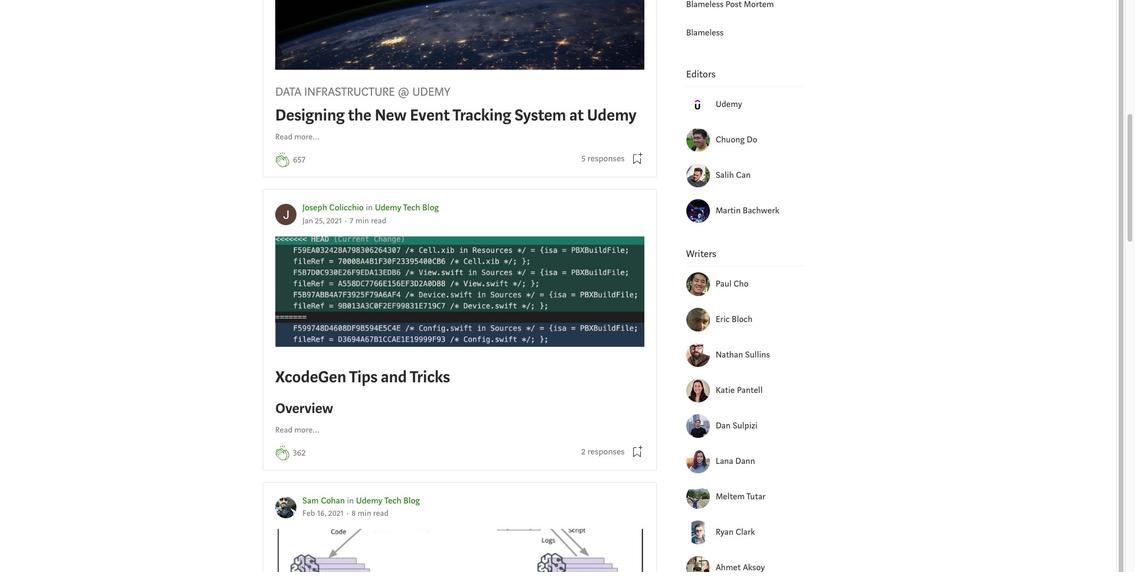Task type: describe. For each thing, give the bounding box(es) containing it.
in for colicchio
[[366, 202, 373, 213]]

go to the profile of sam cohan image
[[275, 497, 297, 518]]

feb
[[303, 509, 315, 519]]

feb 16, 2021 link
[[303, 509, 344, 519]]

sullins
[[746, 349, 770, 360]]

cohan
[[321, 495, 345, 507]]

2021 for colicchio
[[327, 215, 342, 226]]

salih can link
[[716, 169, 805, 182]]

7 min read image
[[350, 215, 387, 226]]

chuong
[[716, 134, 745, 145]]

5 responses link
[[582, 153, 625, 166]]

salih can
[[716, 169, 751, 181]]

sam
[[303, 495, 319, 507]]

data infrastructure @ udemy designing the new event tracking system at udemy
[[275, 84, 637, 126]]

pantell
[[737, 385, 763, 396]]

go to the profile of ahmet aksoy image
[[687, 556, 710, 572]]

16,
[[317, 509, 327, 519]]

2
[[582, 446, 586, 458]]

lana dann
[[716, 456, 756, 467]]

event
[[410, 105, 450, 126]]

responses for 5 responses
[[588, 153, 625, 165]]

katie pantell link
[[716, 384, 805, 397]]

data
[[275, 84, 301, 100]]

tutar
[[747, 491, 766, 502]]

clark
[[736, 527, 755, 538]]

infrastructure
[[304, 84, 395, 100]]

tech for sam cohan in udemy tech blog
[[385, 495, 402, 507]]

bloch
[[732, 314, 753, 325]]

657 button
[[293, 154, 306, 167]]

sam cohan in udemy tech blog
[[303, 495, 420, 507]]

eric
[[716, 314, 730, 325]]

tech for joseph colicchio in udemy tech blog
[[403, 202, 421, 213]]

paul
[[716, 278, 732, 290]]

read more… for first read more… link
[[275, 132, 320, 143]]

xcodegen tips and tricks
[[275, 366, 450, 388]]

ryan clark link
[[716, 526, 805, 539]]

nathan
[[716, 349, 744, 360]]

paul cho link
[[716, 278, 805, 291]]

system
[[515, 105, 566, 126]]

2 read more… link from the top
[[275, 424, 320, 437]]

udemy for joseph colicchio in udemy tech blog
[[375, 202, 402, 213]]

5
[[582, 153, 586, 165]]

responses for 2 responses
[[588, 446, 625, 458]]

jan 25, 2021 link
[[303, 215, 342, 226]]

meltem tutar
[[716, 491, 766, 502]]

go to the profile of meltem tutar image
[[687, 485, 710, 509]]

362
[[293, 447, 306, 459]]

udemy for sam cohan in udemy tech blog
[[356, 495, 383, 507]]

meltem tutar link
[[716, 491, 805, 504]]

sam cohan link
[[303, 495, 345, 507]]

@ udemy
[[398, 84, 450, 100]]

go to the profile of katie pantell image
[[687, 379, 710, 403]]

feb 16, 2021
[[303, 509, 344, 519]]

read for first read more… link
[[275, 132, 293, 143]]

jan
[[303, 215, 313, 226]]



Task type: locate. For each thing, give the bounding box(es) containing it.
2021 for cohan
[[329, 509, 344, 519]]

responses
[[588, 153, 625, 165], [588, 446, 625, 458]]

in for cohan
[[347, 495, 354, 507]]

joseph colicchio link
[[303, 202, 364, 213]]

1 horizontal spatial blog
[[423, 202, 439, 213]]

0 horizontal spatial tech
[[385, 495, 402, 507]]

responses right 5
[[588, 153, 625, 165]]

2021 down cohan
[[329, 509, 344, 519]]

chuong do link
[[716, 133, 805, 147]]

ryan clark
[[716, 527, 755, 538]]

ryan
[[716, 527, 734, 538]]

1 horizontal spatial tech
[[403, 202, 421, 213]]

2021 down joseph colicchio link
[[327, 215, 342, 226]]

tips
[[349, 366, 378, 388]]

0 vertical spatial read
[[275, 132, 293, 143]]

nathan sullins link
[[716, 349, 805, 362]]

1 vertical spatial responses
[[588, 446, 625, 458]]

eric bloch
[[716, 314, 753, 325]]

udemy right go to the profile of udemy icon
[[716, 99, 743, 110]]

8 min read image
[[352, 509, 389, 519]]

overview
[[275, 400, 333, 418]]

0 vertical spatial 2021
[[327, 215, 342, 226]]

can
[[736, 169, 751, 181]]

the
[[348, 105, 372, 126]]

dan sulpizi
[[716, 420, 758, 431]]

read more… link up 362
[[275, 424, 320, 437]]

dan
[[716, 420, 731, 431]]

2 responses from the top
[[588, 446, 625, 458]]

1 read from the top
[[275, 132, 293, 143]]

chuong do
[[716, 134, 758, 145]]

responses right 2
[[588, 446, 625, 458]]

blameless link
[[687, 27, 724, 38]]

lana
[[716, 456, 734, 467]]

read more… link
[[275, 131, 320, 144], [275, 424, 320, 437]]

2 read more… from the top
[[275, 425, 320, 436]]

udemy tech blog link for joseph colicchio in udemy tech blog
[[375, 202, 439, 213]]

udemy
[[716, 99, 743, 110], [375, 202, 402, 213], [356, 495, 383, 507]]

go to the profile of ryan clark image
[[687, 521, 710, 544]]

0 vertical spatial more…
[[295, 132, 320, 143]]

salih
[[716, 169, 734, 181]]

go to the profile of eric bloch image
[[687, 308, 710, 332]]

1 read more… from the top
[[275, 132, 320, 143]]

1 vertical spatial read more… link
[[275, 424, 320, 437]]

0 horizontal spatial in
[[347, 495, 354, 507]]

katie pantell
[[716, 385, 763, 396]]

1 vertical spatial read
[[275, 425, 293, 436]]

jan 25, 2021
[[303, 215, 342, 226]]

meltem
[[716, 491, 745, 502]]

0 vertical spatial udemy tech blog link
[[375, 202, 439, 213]]

udemy tech blog link for sam cohan in udemy tech blog
[[356, 495, 420, 507]]

lana dann link
[[716, 455, 805, 468]]

25,
[[315, 215, 325, 226]]

0 vertical spatial tech
[[403, 202, 421, 213]]

2 more… from the top
[[295, 425, 320, 436]]

go to the profile of martin bachwerk image
[[687, 199, 710, 223]]

0 vertical spatial responses
[[588, 153, 625, 165]]

paul cho
[[716, 278, 749, 290]]

read more… for 2nd read more… link from the top
[[275, 425, 320, 436]]

udemy up the 7 min read image
[[375, 202, 402, 213]]

read more… down the overview
[[275, 425, 320, 436]]

blog
[[423, 202, 439, 213], [404, 495, 420, 507]]

in right cohan
[[347, 495, 354, 507]]

udemy tech blog link up 8 min read image
[[356, 495, 420, 507]]

bachwerk
[[743, 205, 780, 216]]

blameless
[[687, 27, 724, 38]]

1 vertical spatial blog
[[404, 495, 420, 507]]

0 vertical spatial read more… link
[[275, 131, 320, 144]]

more… down designing
[[295, 132, 320, 143]]

new
[[375, 105, 407, 126]]

eric bloch link
[[716, 313, 805, 326]]

2 vertical spatial udemy
[[356, 495, 383, 507]]

and tricks
[[381, 366, 450, 388]]

udemy tech blog link up the 7 min read image
[[375, 202, 439, 213]]

dan sulpizi link
[[716, 420, 805, 433]]

blog for sam cohan in udemy tech blog
[[404, 495, 420, 507]]

1 vertical spatial in
[[347, 495, 354, 507]]

1 vertical spatial more…
[[295, 425, 320, 436]]

do
[[747, 134, 758, 145]]

read more… link up "657"
[[275, 131, 320, 144]]

1 more… from the top
[[295, 132, 320, 143]]

at udemy
[[570, 105, 637, 126]]

2021
[[327, 215, 342, 226], [329, 509, 344, 519]]

go to the profile of paul cho image
[[687, 273, 710, 296]]

2 responses
[[582, 446, 625, 458]]

read down the overview
[[275, 425, 293, 436]]

more… for first read more… link
[[295, 132, 320, 143]]

362 button
[[293, 447, 306, 460]]

xcodegen
[[275, 366, 346, 388]]

1 read more… link from the top
[[275, 131, 320, 144]]

more… down the overview
[[295, 425, 320, 436]]

tracking
[[453, 105, 511, 126]]

go to the profile of joseph colicchio image
[[275, 204, 297, 225]]

1 vertical spatial udemy
[[375, 202, 402, 213]]

read
[[275, 132, 293, 143], [275, 425, 293, 436]]

udemy up 8 min read image
[[356, 495, 383, 507]]

go to the profile of lana dann image
[[687, 450, 710, 473]]

go to the profile of chuong do image
[[687, 128, 710, 152]]

1 horizontal spatial in
[[366, 202, 373, 213]]

more…
[[295, 132, 320, 143], [295, 425, 320, 436]]

read more…
[[275, 132, 320, 143], [275, 425, 320, 436]]

2 read from the top
[[275, 425, 293, 436]]

2 responses link
[[582, 446, 625, 459]]

in up the 7 min read image
[[366, 202, 373, 213]]

udemy tech blog link
[[375, 202, 439, 213], [356, 495, 420, 507]]

dann
[[736, 456, 756, 467]]

go to the profile of nathan sullins image
[[687, 343, 710, 367]]

read down designing
[[275, 132, 293, 143]]

5 responses
[[582, 153, 625, 165]]

0 horizontal spatial blog
[[404, 495, 420, 507]]

0 vertical spatial read more…
[[275, 132, 320, 143]]

editors
[[687, 68, 716, 80]]

read for 2nd read more… link from the top
[[275, 425, 293, 436]]

designing
[[275, 105, 345, 126]]

martin bachwerk
[[716, 205, 780, 216]]

nathan sullins
[[716, 349, 770, 360]]

0 vertical spatial in
[[366, 202, 373, 213]]

sulpizi
[[733, 420, 758, 431]]

joseph colicchio in udemy tech blog
[[303, 202, 439, 213]]

1 responses from the top
[[588, 153, 625, 165]]

0 vertical spatial blog
[[423, 202, 439, 213]]

writers
[[687, 248, 717, 260]]

read more… up "657"
[[275, 132, 320, 143]]

cho
[[734, 278, 749, 290]]

martin bachwerk link
[[716, 204, 805, 218]]

tech
[[403, 202, 421, 213], [385, 495, 402, 507]]

go to the profile of udemy image
[[687, 93, 710, 116]]

1 vertical spatial 2021
[[329, 509, 344, 519]]

in
[[366, 202, 373, 213], [347, 495, 354, 507]]

657
[[293, 154, 306, 166]]

udemy link
[[716, 98, 805, 111]]

1 vertical spatial udemy tech blog link
[[356, 495, 420, 507]]

1 vertical spatial read more…
[[275, 425, 320, 436]]

katie
[[716, 385, 735, 396]]

0 vertical spatial udemy
[[716, 99, 743, 110]]

more… for 2nd read more… link from the top
[[295, 425, 320, 436]]

blog for joseph colicchio in udemy tech blog
[[423, 202, 439, 213]]

colicchio
[[329, 202, 364, 213]]

go to the profile of dan sulpizi image
[[687, 414, 710, 438]]

1 vertical spatial tech
[[385, 495, 402, 507]]

go to the profile of salih can image
[[687, 164, 710, 187]]

joseph
[[303, 202, 327, 213]]

martin
[[716, 205, 741, 216]]



Task type: vqa. For each thing, say whether or not it's contained in the screenshot.
nationwide.
no



